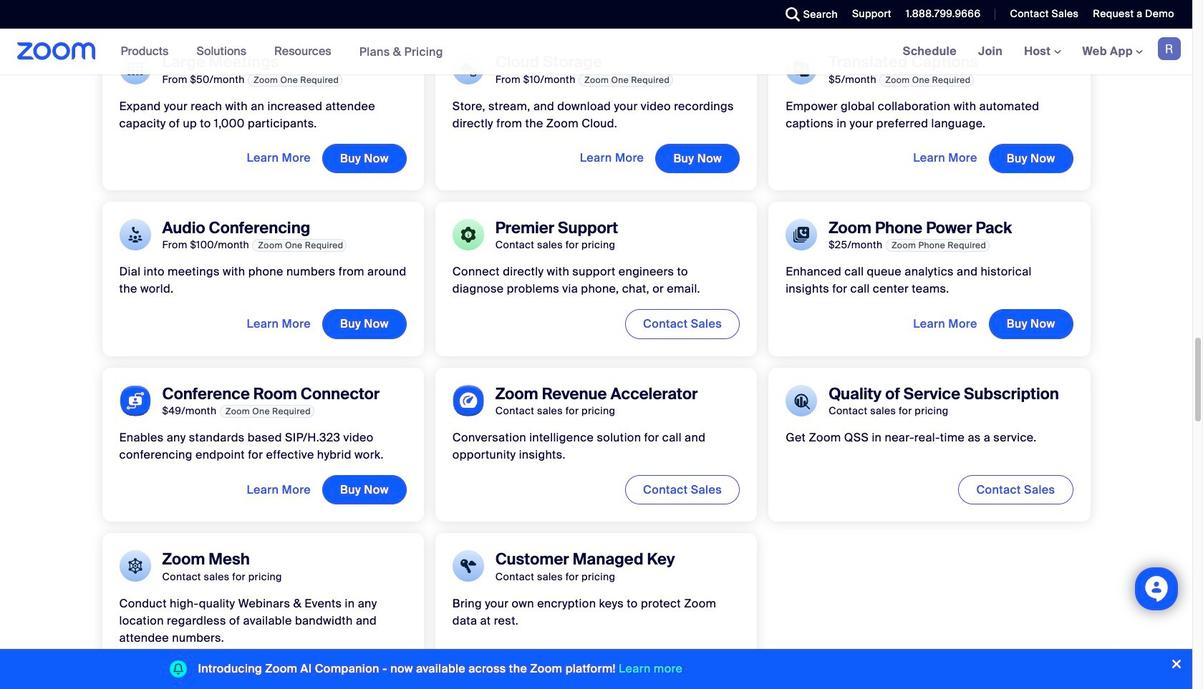 Task type: describe. For each thing, give the bounding box(es) containing it.
zoom logo image
[[17, 42, 96, 60]]

product information navigation
[[110, 29, 454, 75]]

profile picture image
[[1158, 37, 1181, 60]]



Task type: locate. For each thing, give the bounding box(es) containing it.
meetings navigation
[[892, 29, 1193, 75]]

banner
[[0, 29, 1193, 75]]



Task type: vqa. For each thing, say whether or not it's contained in the screenshot.
Zoom Logo
yes



